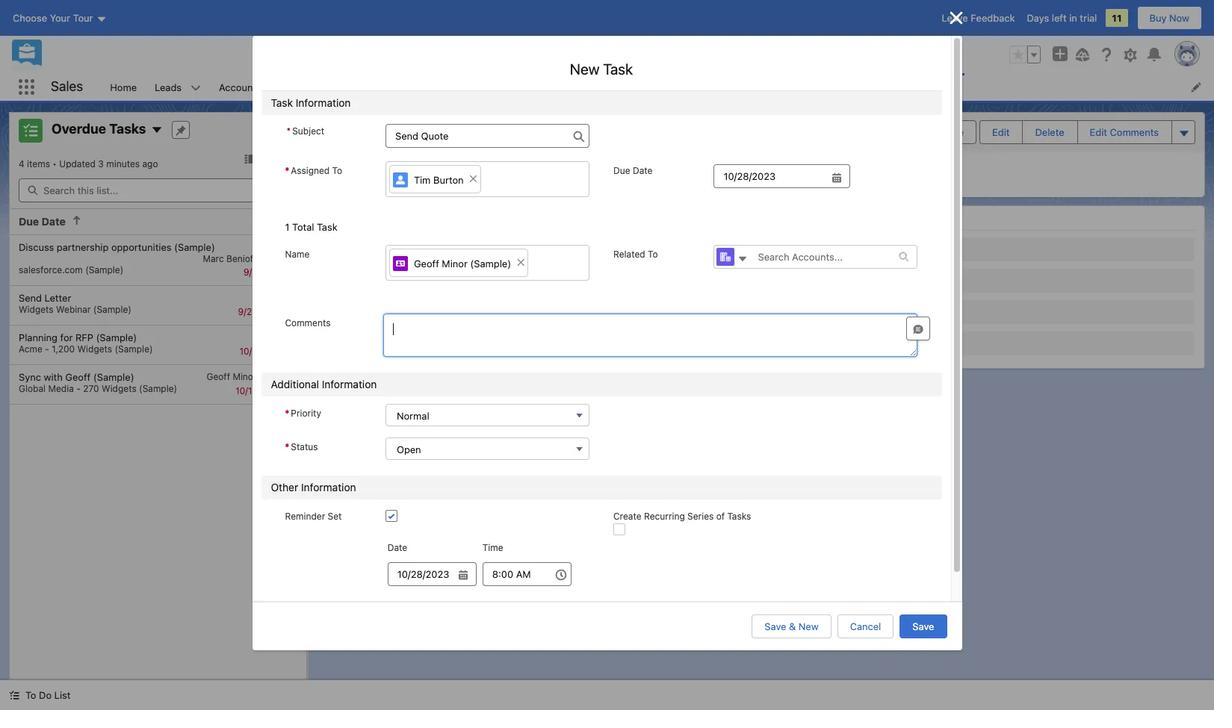 Task type: vqa. For each thing, say whether or not it's contained in the screenshot.
Choose Your Tour
no



Task type: describe. For each thing, give the bounding box(es) containing it.
1 horizontal spatial minor
[[442, 258, 468, 270]]

discuss partnership opportunities (sample)
[[359, 129, 640, 144]]

to do list button
[[0, 681, 79, 711]]

now
[[1169, 12, 1189, 24]]

(sample) inside the name marc benioff (sample)
[[395, 174, 439, 187]]

discuss for discuss partnership opportunities (sample) marc benioff (sample)
[[19, 241, 54, 253]]

0 horizontal spatial -
[[45, 343, 49, 355]]

group containing mark complete
[[867, 119, 1195, 145]]

inverse image
[[947, 9, 965, 27]]

delete button
[[1023, 121, 1076, 143]]

salesforce.com inside select an item from this list to open it. list box
[[19, 264, 83, 275]]

save & new button
[[752, 615, 831, 639]]

1 horizontal spatial tasks
[[727, 511, 751, 522]]

analytics link
[[842, 73, 901, 101]]

trial
[[1080, 12, 1097, 24]]

tasks list item
[[901, 73, 964, 101]]

information for other information
[[301, 481, 356, 494]]

open button
[[386, 438, 589, 460]]

dashboards link
[[607, 73, 680, 101]]

* for status
[[285, 442, 289, 453]]

1 vertical spatial due
[[19, 215, 39, 228]]

minutes
[[106, 158, 140, 170]]

2 horizontal spatial task
[[603, 61, 633, 78]]

priority
[[291, 408, 321, 419]]

&
[[789, 621, 796, 633]]

dashboards list item
[[607, 73, 699, 101]]

ago
[[142, 158, 158, 170]]

acme - 1,200 widgets (sample)
[[19, 343, 153, 355]]

0 vertical spatial group
[[1009, 46, 1041, 64]]

marc benioff (sample) link
[[331, 174, 439, 188]]

reports
[[708, 81, 743, 93]]

send
[[19, 292, 42, 304]]

date inside overdue tasks|tasks|list view element
[[42, 215, 66, 228]]

none search field inside overdue tasks|tasks|list view element
[[19, 179, 297, 202]]

edit comments
[[1090, 126, 1159, 138]]

* for assigned to
[[285, 165, 289, 176]]

overdue
[[52, 121, 106, 137]]

marc inside the name marc benioff (sample)
[[331, 174, 355, 187]]

calendar
[[476, 81, 517, 93]]

other
[[271, 481, 298, 494]]

new inside button
[[799, 621, 819, 633]]

salesforce.com (sample) link
[[511, 174, 630, 188]]

0 vertical spatial due date
[[613, 165, 653, 176]]

quotes
[[781, 81, 813, 93]]

opportunities for discuss partnership opportunities (sample)
[[491, 129, 578, 144]]

edit comments button
[[1078, 121, 1171, 143]]

2 horizontal spatial date
[[633, 165, 653, 176]]

Comments text field
[[384, 314, 918, 357]]

time
[[483, 542, 503, 554]]

0 vertical spatial due
[[613, 165, 630, 176]]

series
[[687, 511, 714, 522]]

mark complete button
[[867, 120, 977, 144]]

calendar list item
[[467, 73, 545, 101]]

to for related to salesforce.com (sample)
[[544, 160, 554, 171]]

to do list
[[25, 690, 71, 702]]

days
[[1027, 12, 1049, 24]]

2 horizontal spatial geoff
[[414, 258, 439, 270]]

planning for rfp (sample)
[[19, 331, 137, 343]]

Create Recurring Series of Tasks checkbox
[[613, 524, 625, 536]]

media
[[48, 383, 74, 394]]

days left in trial
[[1027, 12, 1097, 24]]

name marc benioff (sample)
[[329, 160, 439, 187]]

contacts
[[299, 81, 339, 93]]

information for task information
[[296, 96, 351, 109]]

name for name marc benioff (sample)
[[329, 160, 354, 171]]

1 horizontal spatial task
[[317, 221, 338, 233]]

•
[[53, 158, 57, 170]]

create recurring series of tasks
[[613, 511, 751, 522]]

1 horizontal spatial -
[[76, 383, 81, 394]]

1 horizontal spatial geoff
[[207, 371, 230, 382]]

for
[[60, 331, 73, 343]]

1 horizontal spatial text default image
[[738, 254, 748, 264]]

cancel button
[[837, 615, 894, 639]]

leads
[[155, 81, 182, 93]]

(sample) inside related to salesforce.com (sample)
[[587, 174, 630, 187]]

to for assigned to
[[332, 165, 342, 176]]

normal
[[397, 410, 429, 422]]

select list display image
[[238, 146, 270, 170]]

widgets webinar (sample)
[[19, 304, 131, 315]]

4 items • updated 4 minutes ago
[[19, 158, 158, 170]]

reminder
[[285, 511, 325, 522]]

leave feedback
[[942, 12, 1015, 24]]

leads list item
[[146, 73, 210, 101]]

list
[[54, 690, 71, 702]]

mark
[[895, 126, 918, 138]]

items
[[27, 158, 50, 170]]

assigned
[[291, 165, 330, 176]]

subject
[[292, 126, 324, 137]]

discuss partnership opportunities (sample) marc benioff (sample)
[[19, 241, 297, 264]]

open
[[397, 444, 421, 456]]

save for save & new
[[765, 621, 786, 633]]

related for related to
[[613, 249, 645, 260]]

1
[[285, 221, 289, 233]]

1,200
[[52, 343, 75, 355]]

in
[[1069, 12, 1077, 24]]

create
[[613, 511, 642, 522]]

salesforce.com inside related to salesforce.com (sample)
[[511, 174, 584, 187]]

edit button
[[980, 121, 1022, 143]]

tasks link
[[901, 73, 944, 101]]

date group
[[388, 534, 477, 586]]

marc inside discuss partnership opportunities (sample) marc benioff (sample)
[[203, 253, 224, 264]]

burton
[[433, 174, 464, 186]]

overdue tasks
[[52, 121, 146, 137]]

reports list item
[[699, 73, 772, 101]]

list containing home
[[101, 73, 1214, 101]]

name for name
[[285, 249, 310, 260]]

geoff minor (sample) inside select an item from this list to open it. list box
[[207, 371, 297, 382]]

total
[[292, 221, 314, 233]]

2 horizontal spatial text default image
[[899, 252, 910, 262]]

sales
[[51, 79, 83, 94]]

date inside group
[[388, 542, 407, 554]]

sync
[[19, 371, 41, 383]]

global
[[19, 383, 46, 394]]

2 vertical spatial widgets
[[102, 383, 136, 394]]

do
[[39, 690, 52, 702]]

feedback
[[971, 12, 1015, 24]]

task information
[[271, 96, 351, 109]]

save button
[[900, 615, 947, 639]]

letter
[[44, 292, 71, 304]]

buy now
[[1150, 12, 1189, 24]]

benioff inside the name marc benioff (sample)
[[358, 174, 392, 187]]



Task type: locate. For each thing, give the bounding box(es) containing it.
left
[[1052, 12, 1067, 24]]

0 vertical spatial name
[[329, 160, 354, 171]]

marc
[[331, 174, 355, 187], [203, 253, 224, 264]]

1 vertical spatial name
[[285, 249, 310, 260]]

0 horizontal spatial opportunities
[[111, 241, 171, 253]]

4
[[19, 158, 24, 170], [98, 158, 104, 170]]

1 vertical spatial new
[[799, 621, 819, 633]]

sync with geoff (sample)
[[19, 371, 134, 383]]

1 vertical spatial opportunities
[[111, 241, 171, 253]]

* left 'subject'
[[287, 126, 291, 137]]

send letter
[[19, 292, 71, 304]]

comments inside button
[[1110, 126, 1159, 138]]

1 save from the left
[[765, 621, 786, 633]]

1 vertical spatial tasks
[[109, 121, 146, 137]]

information for additional information
[[322, 378, 377, 391]]

to for related to
[[648, 249, 658, 260]]

10/3/2023
[[239, 346, 282, 357]]

1 horizontal spatial benioff
[[358, 174, 392, 187]]

* left assigned
[[285, 165, 289, 176]]

1 horizontal spatial name
[[329, 160, 354, 171]]

information down contacts on the left top
[[296, 96, 351, 109]]

0 horizontal spatial edit
[[992, 126, 1010, 138]]

0 horizontal spatial discuss
[[19, 241, 54, 253]]

minor
[[442, 258, 468, 270], [233, 371, 257, 382]]

0 horizontal spatial salesforce.com
[[19, 264, 83, 275]]

analytics
[[851, 81, 892, 93]]

2 save from the left
[[913, 621, 934, 633]]

widgets right 270
[[102, 383, 136, 394]]

accounts list item
[[210, 73, 290, 101]]

2 vertical spatial date
[[388, 542, 407, 554]]

overdue tasks status
[[19, 158, 59, 170]]

reminder set
[[285, 511, 342, 522]]

quotes link
[[772, 73, 822, 101]]

0 vertical spatial minor
[[442, 258, 468, 270]]

tim burton
[[414, 174, 464, 186]]

partnership up the salesforce.com (sample)
[[57, 241, 109, 253]]

None search field
[[19, 179, 297, 202]]

buy now button
[[1137, 6, 1202, 30]]

save inside save button
[[913, 621, 934, 633]]

edit right delete
[[1090, 126, 1107, 138]]

leave feedback link
[[942, 12, 1015, 24]]

0 horizontal spatial new
[[570, 61, 600, 78]]

* left "status"
[[285, 442, 289, 453]]

new up forecasts
[[570, 61, 600, 78]]

* for priority
[[285, 408, 289, 419]]

- left 270
[[76, 383, 81, 394]]

discuss up the name marc benioff (sample)
[[359, 129, 410, 144]]

opportunities
[[377, 81, 439, 93]]

1 vertical spatial list
[[318, 151, 1204, 197]]

1 4 from the left
[[19, 158, 24, 170]]

edit for edit comments
[[1090, 126, 1107, 138]]

0 horizontal spatial 4
[[19, 158, 24, 170]]

information up 'set'
[[301, 481, 356, 494]]

0 vertical spatial date
[[633, 165, 653, 176]]

forecasts link
[[545, 73, 607, 101]]

save inside save & new button
[[765, 621, 786, 633]]

2 vertical spatial tasks
[[727, 511, 751, 522]]

0 horizontal spatial geoff minor (sample)
[[207, 371, 297, 382]]

to inside related to salesforce.com (sample)
[[544, 160, 554, 171]]

0 horizontal spatial name
[[285, 249, 310, 260]]

name down total on the left top
[[285, 249, 310, 260]]

1 horizontal spatial 4
[[98, 158, 104, 170]]

quotes list item
[[772, 73, 842, 101]]

1 horizontal spatial geoff minor (sample)
[[414, 258, 511, 270]]

discuss up the salesforce.com (sample)
[[19, 241, 54, 253]]

None text field
[[386, 124, 589, 148], [714, 164, 851, 188], [386, 124, 589, 148], [714, 164, 851, 188]]

0 horizontal spatial minor
[[233, 371, 257, 382]]

name up marc benioff (sample) link
[[329, 160, 354, 171]]

task up * subject
[[271, 96, 293, 109]]

additional
[[271, 378, 319, 391]]

name
[[329, 160, 354, 171], [285, 249, 310, 260]]

information
[[296, 96, 351, 109], [322, 378, 377, 391], [301, 481, 356, 494]]

contacts list item
[[290, 73, 368, 101]]

0 horizontal spatial tasks
[[109, 121, 146, 137]]

related to
[[613, 249, 658, 260]]

0 vertical spatial marc
[[331, 174, 355, 187]]

1 vertical spatial due date
[[19, 215, 66, 228]]

2 horizontal spatial tasks
[[910, 81, 935, 93]]

details
[[338, 212, 379, 225]]

task up 'dashboards'
[[603, 61, 633, 78]]

9/3/2023
[[244, 266, 282, 278]]

dashboards
[[616, 81, 671, 93]]

0 vertical spatial information
[[296, 96, 351, 109]]

0 vertical spatial tasks
[[910, 81, 935, 93]]

save right cancel button
[[913, 621, 934, 633]]

opportunities for discuss partnership opportunities (sample) marc benioff (sample)
[[111, 241, 171, 253]]

list containing marc benioff (sample)
[[318, 151, 1204, 197]]

discuss inside discuss partnership opportunities (sample) marc benioff (sample)
[[19, 241, 54, 253]]

- left 1,200
[[45, 343, 49, 355]]

save left &
[[765, 621, 786, 633]]

comments
[[1110, 126, 1159, 138], [285, 318, 331, 329]]

0 vertical spatial list
[[101, 73, 1214, 101]]

1 vertical spatial geoff minor (sample)
[[207, 371, 297, 382]]

0 horizontal spatial related
[[509, 160, 541, 171]]

0 horizontal spatial marc
[[203, 253, 224, 264]]

set
[[328, 511, 342, 522]]

0 horizontal spatial task
[[271, 96, 293, 109]]

1 horizontal spatial date
[[388, 542, 407, 554]]

text default image
[[9, 691, 19, 701]]

2 vertical spatial task
[[317, 221, 338, 233]]

additional information
[[271, 378, 377, 391]]

1 horizontal spatial related
[[613, 249, 645, 260]]

Time text field
[[483, 563, 572, 586]]

salesforce.com up send letter
[[19, 264, 83, 275]]

rfp
[[75, 331, 93, 343]]

task right total on the left top
[[317, 221, 338, 233]]

partnership for discuss partnership opportunities (sample) marc benioff (sample)
[[57, 241, 109, 253]]

related for related to salesforce.com (sample)
[[509, 160, 541, 171]]

opportunities list item
[[368, 73, 467, 101]]

1 vertical spatial task
[[271, 96, 293, 109]]

1 horizontal spatial opportunities
[[491, 129, 578, 144]]

opportunities down the search overdue tasks list view. search box
[[111, 241, 171, 253]]

leads link
[[146, 73, 191, 101]]

1 horizontal spatial salesforce.com
[[511, 174, 584, 187]]

new
[[570, 61, 600, 78], [799, 621, 819, 633]]

minor inside select an item from this list to open it. list box
[[233, 371, 257, 382]]

0 vertical spatial partnership
[[413, 129, 488, 144]]

to left do on the bottom of the page
[[25, 690, 36, 702]]

tasks up minutes
[[109, 121, 146, 137]]

new task
[[570, 61, 633, 78]]

opportunities
[[491, 129, 578, 144], [111, 241, 171, 253]]

edit
[[992, 126, 1010, 138], [1090, 126, 1107, 138]]

tasks
[[910, 81, 935, 93], [109, 121, 146, 137], [727, 511, 751, 522]]

date up the salesforce.com (sample)
[[42, 215, 66, 228]]

home link
[[101, 73, 146, 101]]

(sample) inside geoff minor (sample) link
[[470, 258, 511, 270]]

buy
[[1150, 12, 1167, 24]]

opportunities link
[[368, 73, 448, 101]]

save
[[765, 621, 786, 633], [913, 621, 934, 633]]

other information
[[271, 481, 356, 494]]

tim burton link
[[389, 165, 481, 193]]

2 4 from the left
[[98, 158, 104, 170]]

accounts image
[[717, 248, 735, 266]]

0 horizontal spatial partnership
[[57, 241, 109, 253]]

0 vertical spatial task
[[603, 61, 633, 78]]

1 vertical spatial marc
[[203, 253, 224, 264]]

calendar link
[[467, 73, 526, 101]]

list
[[101, 73, 1214, 101], [318, 151, 1204, 197]]

1 vertical spatial benioff
[[226, 253, 257, 264]]

benioff inside discuss partnership opportunities (sample) marc benioff (sample)
[[226, 253, 257, 264]]

0 horizontal spatial geoff
[[65, 371, 91, 383]]

accounts
[[219, 81, 261, 93]]

widgets right for
[[77, 343, 112, 355]]

1 edit from the left
[[992, 126, 1010, 138]]

0 horizontal spatial benioff
[[226, 253, 257, 264]]

acme
[[19, 343, 42, 355]]

0 vertical spatial comments
[[1110, 126, 1159, 138]]

4 left 'items'
[[19, 158, 24, 170]]

to inside button
[[25, 690, 36, 702]]

2 edit from the left
[[1090, 126, 1107, 138]]

0 horizontal spatial date
[[42, 215, 66, 228]]

0 vertical spatial opportunities
[[491, 129, 578, 144]]

0 vertical spatial widgets
[[19, 304, 54, 315]]

discuss for discuss partnership opportunities (sample)
[[359, 129, 410, 144]]

0 vertical spatial salesforce.com
[[511, 174, 584, 187]]

0 horizontal spatial text default image
[[72, 215, 82, 226]]

updated
[[59, 158, 96, 170]]

1 horizontal spatial edit
[[1090, 126, 1107, 138]]

1 vertical spatial related
[[613, 249, 645, 260]]

home
[[110, 81, 137, 93]]

with
[[44, 371, 63, 383]]

1 horizontal spatial partnership
[[413, 129, 488, 144]]

details link
[[327, 212, 391, 230]]

Related To text field
[[749, 246, 899, 268]]

to left accounts icon
[[648, 249, 658, 260]]

tasks right of
[[727, 511, 751, 522]]

group
[[1009, 46, 1041, 64], [867, 119, 1195, 145]]

due date
[[613, 165, 653, 176], [19, 215, 66, 228]]

delete
[[1035, 126, 1064, 138]]

partnership for discuss partnership opportunities (sample)
[[413, 129, 488, 144]]

text default image
[[72, 215, 82, 226], [899, 252, 910, 262], [738, 254, 748, 264]]

4 left minutes
[[98, 158, 104, 170]]

270
[[83, 383, 99, 394]]

1 vertical spatial comments
[[285, 318, 331, 329]]

salesforce.com (sample)
[[19, 264, 123, 275]]

tasks inside overdue tasks|tasks|list view element
[[109, 121, 146, 137]]

related inside related to salesforce.com (sample)
[[509, 160, 541, 171]]

1 horizontal spatial save
[[913, 621, 934, 633]]

benioff up details
[[358, 174, 392, 187]]

information right additional
[[322, 378, 377, 391]]

1 vertical spatial -
[[76, 383, 81, 394]]

tasks inside tasks link
[[910, 81, 935, 93]]

to up salesforce.com (sample) 'link'
[[544, 160, 554, 171]]

to right assigned
[[332, 165, 342, 176]]

save for save
[[913, 621, 934, 633]]

1 horizontal spatial discuss
[[359, 129, 410, 144]]

geoff minor (sample) link
[[389, 249, 528, 277]]

1 horizontal spatial new
[[799, 621, 819, 633]]

1 horizontal spatial comments
[[1110, 126, 1159, 138]]

11
[[1112, 12, 1122, 24]]

date right salesforce.com (sample) 'link'
[[633, 165, 653, 176]]

related
[[509, 160, 541, 171], [613, 249, 645, 260]]

9/29/2023
[[238, 306, 282, 317]]

1 vertical spatial partnership
[[57, 241, 109, 253]]

opportunities up related to salesforce.com (sample)
[[491, 129, 578, 144]]

1 horizontal spatial due
[[613, 165, 630, 176]]

0 vertical spatial -
[[45, 343, 49, 355]]

select an item from this list to open it. list box
[[10, 235, 306, 405]]

1 vertical spatial minor
[[233, 371, 257, 382]]

Date text field
[[388, 563, 477, 586]]

edit for edit
[[992, 126, 1010, 138]]

Search Overdue Tasks list view. search field
[[19, 179, 297, 202]]

* left priority
[[285, 408, 289, 419]]

0 vertical spatial new
[[570, 61, 600, 78]]

1 vertical spatial group
[[867, 119, 1195, 145]]

partnership up burton
[[413, 129, 488, 144]]

1 vertical spatial widgets
[[77, 343, 112, 355]]

1 vertical spatial information
[[322, 378, 377, 391]]

due date inside overdue tasks|tasks|list view element
[[19, 215, 66, 228]]

related to salesforce.com (sample)
[[509, 160, 630, 187]]

widgets up planning
[[19, 304, 54, 315]]

status
[[291, 442, 318, 453]]

name inside the name marc benioff (sample)
[[329, 160, 354, 171]]

benioff up 9/3/2023 on the left of page
[[226, 253, 257, 264]]

10/12/2023
[[235, 385, 282, 396]]

complete
[[920, 126, 964, 138]]

0 vertical spatial related
[[509, 160, 541, 171]]

1 vertical spatial date
[[42, 215, 66, 228]]

0 vertical spatial benioff
[[358, 174, 392, 187]]

reports link
[[699, 73, 752, 101]]

assigned to
[[291, 165, 342, 176]]

0 vertical spatial discuss
[[359, 129, 410, 144]]

1 vertical spatial salesforce.com
[[19, 264, 83, 275]]

0 horizontal spatial comments
[[285, 318, 331, 329]]

contacts link
[[290, 73, 348, 101]]

partnership inside discuss partnership opportunities (sample) marc benioff (sample)
[[57, 241, 109, 253]]

edit inside edit button
[[992, 126, 1010, 138]]

overdue tasks|tasks|list view element
[[9, 112, 307, 681]]

date
[[633, 165, 653, 176], [42, 215, 66, 228], [388, 542, 407, 554]]

0 vertical spatial geoff minor (sample)
[[414, 258, 511, 270]]

recurring
[[644, 511, 685, 522]]

0 horizontal spatial save
[[765, 621, 786, 633]]

tasks up mark complete button
[[910, 81, 935, 93]]

new right &
[[799, 621, 819, 633]]

1 horizontal spatial due date
[[613, 165, 653, 176]]

1 vertical spatial discuss
[[19, 241, 54, 253]]

0 horizontal spatial due
[[19, 215, 39, 228]]

(sample)
[[581, 129, 640, 144], [395, 174, 439, 187], [587, 174, 630, 187], [174, 241, 215, 253], [259, 253, 297, 264], [470, 258, 511, 270], [85, 264, 123, 275], [93, 304, 131, 315], [96, 331, 137, 343], [115, 343, 153, 355], [93, 371, 134, 383], [259, 371, 297, 382], [139, 383, 177, 394]]

0 horizontal spatial due date
[[19, 215, 66, 228]]

1 horizontal spatial marc
[[331, 174, 355, 187]]

salesforce.com down discuss partnership opportunities (sample)
[[511, 174, 584, 187]]

partnership
[[413, 129, 488, 144], [57, 241, 109, 253]]

2 vertical spatial information
[[301, 481, 356, 494]]

edit inside edit comments button
[[1090, 126, 1107, 138]]

global media - 270 widgets (sample)
[[19, 383, 177, 394]]

date up date text box
[[388, 542, 407, 554]]

geoff minor (sample)
[[414, 258, 511, 270], [207, 371, 297, 382]]

benioff
[[358, 174, 392, 187], [226, 253, 257, 264]]

geoff
[[414, 258, 439, 270], [65, 371, 91, 383], [207, 371, 230, 382]]

opportunities inside discuss partnership opportunities (sample) marc benioff (sample)
[[111, 241, 171, 253]]

edit left the "delete" button
[[992, 126, 1010, 138]]

task
[[603, 61, 633, 78], [271, 96, 293, 109], [317, 221, 338, 233]]

webinar
[[56, 304, 91, 315]]



